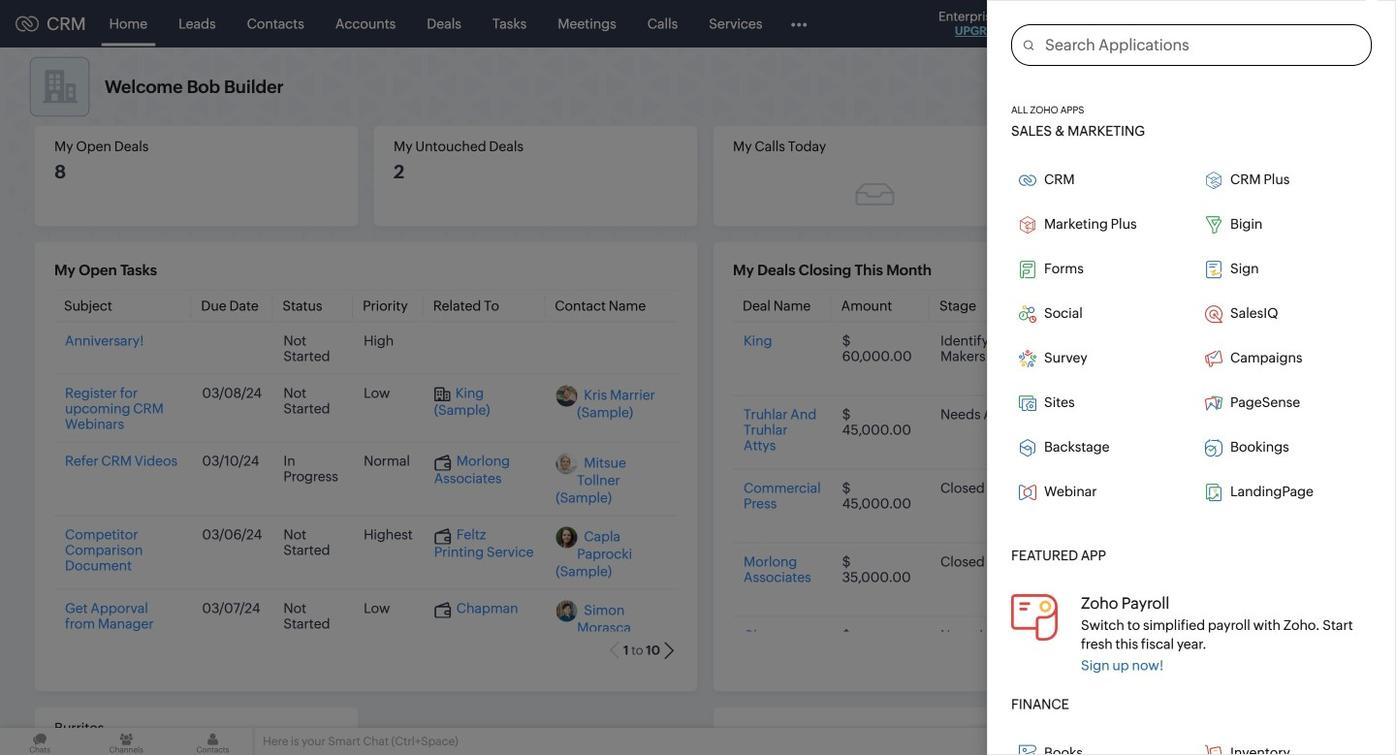 Task type: vqa. For each thing, say whether or not it's contained in the screenshot.
Jacob to the left
no



Task type: locate. For each thing, give the bounding box(es) containing it.
chats image
[[0, 728, 80, 756]]

contacts image
[[173, 728, 253, 756]]

search element
[[1103, 0, 1143, 48]]

calendar image
[[1191, 16, 1208, 32]]

signals image
[[1154, 16, 1168, 32]]

channels image
[[87, 728, 166, 756]]

profile image
[[1309, 8, 1340, 39]]

search image
[[1114, 16, 1131, 32]]



Task type: describe. For each thing, give the bounding box(es) containing it.
zoho payroll image
[[1012, 594, 1058, 641]]

create menu image
[[1067, 12, 1091, 35]]

create menu element
[[1055, 0, 1103, 47]]

logo image
[[16, 16, 39, 32]]

Search Applications text field
[[1034, 25, 1371, 65]]

signals element
[[1143, 0, 1179, 48]]

profile element
[[1298, 0, 1352, 47]]



